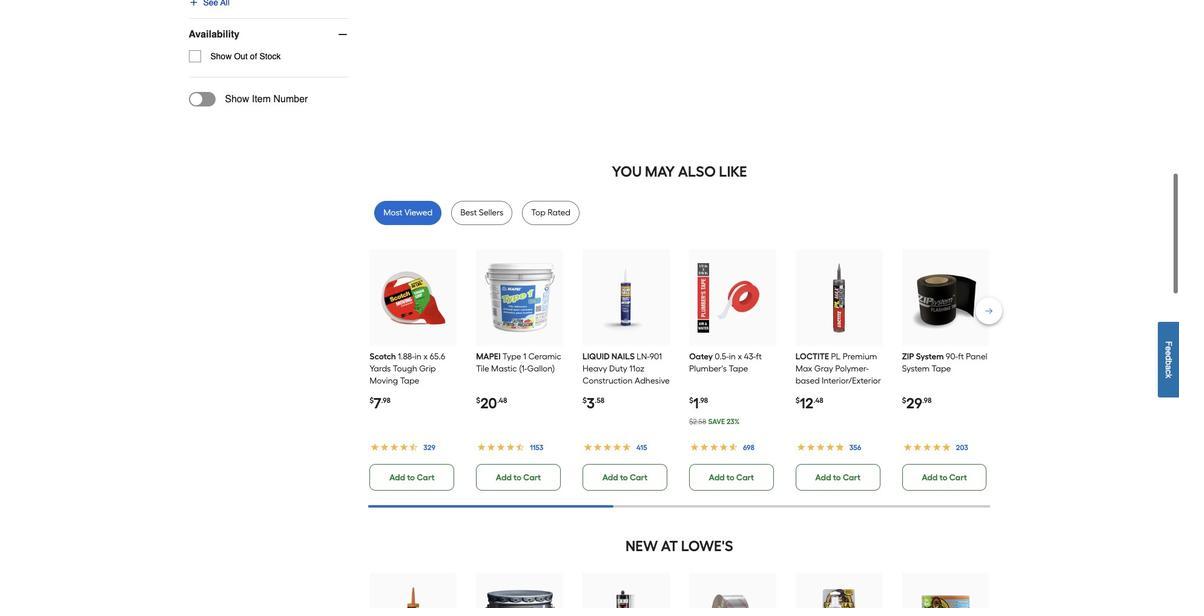 Task type: locate. For each thing, give the bounding box(es) containing it.
in up grip
[[415, 352, 421, 362]]

1 ft from the left
[[756, 352, 762, 362]]

add inside 29 list item
[[922, 473, 938, 484]]

cart for 29
[[949, 473, 967, 484]]

add inside 20 list item
[[496, 473, 512, 484]]

6 to from the left
[[940, 473, 948, 484]]

6 add from the left
[[922, 473, 938, 484]]

0 horizontal spatial tape
[[400, 376, 419, 387]]

1 horizontal spatial in
[[729, 352, 736, 362]]

$ 1 .98
[[689, 395, 708, 413]]

1 horizontal spatial .98
[[699, 397, 708, 405]]

adhesive up the for
[[635, 376, 670, 387]]

0 vertical spatial show
[[210, 52, 232, 61]]

a
[[1164, 366, 1174, 370]]

tape down 90-
[[932, 364, 951, 375]]

0 horizontal spatial x
[[424, 352, 428, 362]]

to for 7
[[407, 473, 415, 484]]

1 vertical spatial 1
[[693, 395, 699, 413]]

$ for 12
[[796, 397, 800, 405]]

.98 down moving
[[381, 397, 391, 405]]

$ inside '$ 29 .98'
[[902, 397, 907, 405]]

multi-
[[583, 401, 604, 411]]

2 add to cart link from the left
[[476, 465, 561, 491]]

new at lowe's heading
[[368, 535, 991, 559]]

2 $ from the left
[[476, 397, 480, 405]]

$ 12 .48
[[796, 395, 824, 413]]

strong
[[587, 388, 613, 399]]

.48 down 'mastic'
[[497, 397, 507, 405]]

add
[[389, 473, 405, 484], [496, 473, 512, 484], [602, 473, 618, 484], [709, 473, 725, 484], [816, 473, 831, 484], [922, 473, 938, 484]]

tape
[[729, 364, 748, 375], [932, 364, 951, 375], [400, 376, 419, 387]]

item
[[252, 94, 271, 105]]

3 .98 from the left
[[923, 397, 932, 405]]

x inside the 1.88-in x 65.6 yards tough grip moving tape (dispenser included)
[[424, 352, 428, 362]]

you may also like
[[612, 163, 747, 181]]

$ 20 .48
[[476, 395, 507, 413]]

$ for 20
[[476, 397, 480, 405]]

add inside 3 list item
[[602, 473, 618, 484]]

add to cart inside 1 list item
[[709, 473, 754, 484]]

zip system 90-ft panel system tape image
[[911, 263, 981, 333]]

show left the item
[[225, 94, 249, 105]]

6 add to cart from the left
[[922, 473, 967, 484]]

20 list item
[[476, 250, 563, 491]]

x left 43-
[[738, 352, 742, 362]]

add to cart link inside 7 list item
[[370, 465, 454, 491]]

3 add from the left
[[602, 473, 618, 484]]

zip
[[902, 352, 914, 362]]

x left 65.6
[[424, 352, 428, 362]]

cart
[[417, 473, 435, 484], [523, 473, 541, 484], [630, 473, 648, 484], [736, 473, 754, 484], [843, 473, 861, 484], [949, 473, 967, 484]]

.98 for 29
[[923, 397, 932, 405]]

$ inside $ 1 .98
[[689, 397, 693, 405]]

5 cart from the left
[[843, 473, 861, 484]]

cart for 20
[[523, 473, 541, 484]]

pl
[[831, 352, 841, 362]]

(9-
[[796, 401, 805, 411]]

duty
[[609, 364, 627, 375]]

1 horizontal spatial tape
[[729, 364, 748, 375]]

e
[[1164, 347, 1174, 352], [1164, 352, 1174, 356]]

in inside '0.5-in x 43-ft plumber's tape'
[[729, 352, 736, 362]]

gorilla waterproof patch and seal clear waterproof duct tape 3.67-in x 8-ft image
[[911, 587, 981, 609]]

add to cart inside 7 list item
[[389, 473, 435, 484]]

90-ft panel system tape
[[902, 352, 988, 375]]

2 .98 from the left
[[699, 397, 708, 405]]

4 to from the left
[[727, 473, 735, 484]]

29
[[907, 395, 923, 413]]

.98
[[381, 397, 391, 405], [699, 397, 708, 405], [923, 397, 932, 405]]

polymer-
[[835, 364, 869, 375]]

add to cart link inside 20 list item
[[476, 465, 561, 491]]

5 add to cart link from the left
[[796, 465, 880, 491]]

1 add from the left
[[389, 473, 405, 484]]

.98 for 7
[[381, 397, 391, 405]]

.98 for 1
[[699, 397, 708, 405]]

to inside 1 list item
[[727, 473, 735, 484]]

in inside the 1.88-in x 65.6 yards tough grip moving tape (dispenser included)
[[415, 352, 421, 362]]

4 cart from the left
[[736, 473, 754, 484]]

to inside 29 list item
[[940, 473, 948, 484]]

add to cart link
[[370, 465, 454, 491], [476, 465, 561, 491], [583, 465, 667, 491], [689, 465, 774, 491], [796, 465, 880, 491], [902, 465, 987, 491]]

1 cart from the left
[[417, 473, 435, 484]]

e up b
[[1164, 352, 1174, 356]]

2 in from the left
[[729, 352, 736, 362]]

ft
[[756, 352, 762, 362], [958, 352, 964, 362]]

3 cart from the left
[[630, 473, 648, 484]]

1 horizontal spatial .48
[[814, 397, 824, 405]]

add to cart for 1
[[709, 473, 754, 484]]

0 horizontal spatial .48
[[497, 397, 507, 405]]

to inside 7 list item
[[407, 473, 415, 484]]

0 horizontal spatial construction
[[583, 376, 633, 387]]

gorilla max strength clear polymer-based exterior construction adhesive (2.5-fl oz) image
[[804, 587, 874, 609]]

$ inside $ 3 .58
[[583, 397, 587, 405]]

liquid nails
[[583, 352, 635, 362]]

$ for 1
[[689, 397, 693, 405]]

$ down zip at the right
[[902, 397, 907, 405]]

4 add to cart link from the left
[[689, 465, 774, 491]]

6 add to cart link from the left
[[902, 465, 987, 491]]

0 vertical spatial construction
[[583, 376, 633, 387]]

$ down tile
[[476, 397, 480, 405]]

adhesive inside ln-901 heavy duty 11oz construction adhesive - strong bond for multi-use projects
[[635, 376, 670, 387]]

add for 7
[[389, 473, 405, 484]]

$
[[370, 397, 374, 405], [476, 397, 480, 405], [583, 397, 587, 405], [689, 397, 693, 405], [796, 397, 800, 405], [902, 397, 907, 405]]

.98 up $2.58
[[699, 397, 708, 405]]

show left out
[[210, 52, 232, 61]]

to for 3
[[620, 473, 628, 484]]

add for 1
[[709, 473, 725, 484]]

system
[[916, 352, 944, 362], [902, 364, 930, 375]]

$ inside $ 12 .48
[[796, 397, 800, 405]]

0 horizontal spatial .98
[[381, 397, 391, 405]]

loctite
[[796, 352, 829, 362]]

1 to from the left
[[407, 473, 415, 484]]

cart inside 7 list item
[[417, 473, 435, 484]]

11oz
[[630, 364, 645, 375]]

tape down 43-
[[729, 364, 748, 375]]

(dispenser
[[370, 388, 410, 399]]

0 horizontal spatial ft
[[756, 352, 762, 362]]

ft left panel
[[958, 352, 964, 362]]

x inside '0.5-in x 43-ft plumber's tape'
[[738, 352, 742, 362]]

tape inside 90-ft panel system tape
[[932, 364, 951, 375]]

cart inside 1 list item
[[736, 473, 754, 484]]

system inside 90-ft panel system tape
[[902, 364, 930, 375]]

ceramic
[[528, 352, 561, 362]]

1 .98 from the left
[[381, 397, 391, 405]]

add to cart for 3
[[602, 473, 648, 484]]

.98 inside '$ 29 .98'
[[923, 397, 932, 405]]

add inside 1 list item
[[709, 473, 725, 484]]

2 ft from the left
[[958, 352, 964, 362]]

add to cart link inside "12" list item
[[796, 465, 880, 491]]

to for 20
[[514, 473, 522, 484]]

top
[[531, 208, 546, 218]]

4 $ from the left
[[689, 397, 693, 405]]

1 for $
[[693, 395, 699, 413]]

add to cart for 20
[[496, 473, 541, 484]]

-
[[583, 388, 585, 399]]

0 horizontal spatial 1
[[523, 352, 526, 362]]

add to cart inside "12" list item
[[816, 473, 861, 484]]

1 horizontal spatial construction
[[796, 388, 846, 399]]

1.88-
[[398, 352, 415, 362]]

$ left "fl"
[[796, 397, 800, 405]]

1 add to cart link from the left
[[370, 465, 454, 491]]

.48 inside $ 12 .48
[[814, 397, 824, 405]]

construction up strong
[[583, 376, 633, 387]]

6 cart from the left
[[949, 473, 967, 484]]

6 $ from the left
[[902, 397, 907, 405]]

7 list item
[[370, 250, 457, 491]]

1 up (1-
[[523, 352, 526, 362]]

0 horizontal spatial adhesive
[[635, 376, 670, 387]]

add for 3
[[602, 473, 618, 484]]

1 .48 from the left
[[497, 397, 507, 405]]

1 in from the left
[[415, 352, 421, 362]]

1 horizontal spatial 1
[[693, 395, 699, 413]]

0 horizontal spatial in
[[415, 352, 421, 362]]

construction up oz)
[[796, 388, 846, 399]]

1
[[523, 352, 526, 362], [693, 395, 699, 413]]

x for 7
[[424, 352, 428, 362]]

2 add from the left
[[496, 473, 512, 484]]

number
[[274, 94, 308, 105]]

add for 20
[[496, 473, 512, 484]]

add to cart link for 1
[[689, 465, 774, 491]]

3 to from the left
[[620, 473, 628, 484]]

cart inside 20 list item
[[523, 473, 541, 484]]

out
[[234, 52, 248, 61]]

to for 1
[[727, 473, 735, 484]]

add to cart link inside 1 list item
[[689, 465, 774, 491]]

nails
[[612, 352, 635, 362]]

4 add from the left
[[709, 473, 725, 484]]

cart inside "12" list item
[[843, 473, 861, 484]]

panel
[[966, 352, 988, 362]]

$ inside $ 20 .48
[[476, 397, 480, 405]]

oz)
[[812, 401, 823, 411]]

add to cart link for 20
[[476, 465, 561, 491]]

add inside 7 list item
[[389, 473, 405, 484]]

5 add to cart from the left
[[816, 473, 861, 484]]

.48 for 20
[[497, 397, 507, 405]]

1 horizontal spatial adhesive
[[848, 388, 883, 399]]

heavy
[[583, 364, 607, 375]]

type
[[503, 352, 521, 362]]

fl
[[805, 401, 810, 411]]

new at lowe's
[[626, 538, 733, 556]]

3 add to cart from the left
[[602, 473, 648, 484]]

for
[[637, 388, 648, 399]]

tape inside '0.5-in x 43-ft plumber's tape'
[[729, 364, 748, 375]]

e up "d"
[[1164, 347, 1174, 352]]

add to cart inside 20 list item
[[496, 473, 541, 484]]

in left 43-
[[729, 352, 736, 362]]

system right zip at the right
[[916, 352, 944, 362]]

2 cart from the left
[[523, 473, 541, 484]]

1 inside list item
[[693, 395, 699, 413]]

add to cart link inside 3 list item
[[583, 465, 667, 491]]

3
[[587, 395, 595, 413]]

.98 down 90-ft panel system tape
[[923, 397, 932, 405]]

mapei type 1 ceramic tile mastic (1-gallon) image
[[485, 263, 555, 333]]

$ inside $ 7 .98
[[370, 397, 374, 405]]

ft right 0.5-
[[756, 352, 762, 362]]

mastic
[[491, 364, 517, 375]]

lowe's
[[681, 538, 733, 556]]

add inside "12" list item
[[816, 473, 831, 484]]

gallon)
[[527, 364, 555, 375]]

projects
[[620, 401, 650, 411]]

adhesive down the interior/exterior
[[848, 388, 883, 399]]

3 $ from the left
[[583, 397, 587, 405]]

add to cart inside 29 list item
[[922, 473, 967, 484]]

add to cart inside 3 list item
[[602, 473, 648, 484]]

add to cart link inside 29 list item
[[902, 465, 987, 491]]

5 to from the left
[[833, 473, 841, 484]]

cart inside 3 list item
[[630, 473, 648, 484]]

12
[[800, 395, 814, 413]]

1 vertical spatial system
[[902, 364, 930, 375]]

ft inside '0.5-in x 43-ft plumber's tape'
[[756, 352, 762, 362]]

viewed
[[405, 208, 433, 218]]

1 add to cart from the left
[[389, 473, 435, 484]]

liquid nails ln-901 heavy duty 11oz construction adhesive - strong bond for multi-use projects image
[[591, 263, 661, 333]]

29 list item
[[902, 250, 989, 491]]

1 inside type 1 ceramic tile mastic (1-gallon)
[[523, 352, 526, 362]]

to
[[407, 473, 415, 484], [514, 473, 522, 484], [620, 473, 628, 484], [727, 473, 735, 484], [833, 473, 841, 484], [940, 473, 948, 484]]

1 horizontal spatial x
[[738, 352, 742, 362]]

.48 inside $ 20 .48
[[497, 397, 507, 405]]

0 vertical spatial adhesive
[[635, 376, 670, 387]]

show for show out of stock
[[210, 52, 232, 61]]

2 .48 from the left
[[814, 397, 824, 405]]

system down "zip system"
[[902, 364, 930, 375]]

.98 inside $ 7 .98
[[381, 397, 391, 405]]

to inside "12" list item
[[833, 473, 841, 484]]

1 $ from the left
[[370, 397, 374, 405]]

5 add from the left
[[816, 473, 831, 484]]

3 list item
[[583, 250, 670, 491]]

show out of stock
[[210, 52, 281, 61]]

show
[[210, 52, 232, 61], [225, 94, 249, 105]]

in for 7
[[415, 352, 421, 362]]

cart inside 29 list item
[[949, 473, 967, 484]]

add to cart for 29
[[922, 473, 967, 484]]

add to cart link for 12
[[796, 465, 880, 491]]

to inside 20 list item
[[514, 473, 522, 484]]

1 vertical spatial adhesive
[[848, 388, 883, 399]]

2 x from the left
[[738, 352, 742, 362]]

0 vertical spatial 1
[[523, 352, 526, 362]]

2 to from the left
[[514, 473, 522, 484]]

best sellers
[[460, 208, 504, 218]]

add for 12
[[816, 473, 831, 484]]

.48
[[497, 397, 507, 405], [814, 397, 824, 405]]

1 horizontal spatial ft
[[958, 352, 964, 362]]

$ up $2.58
[[689, 397, 693, 405]]

loctite pl premium max gray polymer-based interior/exterior construction adhesive (9-fl oz) image
[[804, 263, 874, 333]]

.98 inside $ 1 .98
[[699, 397, 708, 405]]

(1-
[[519, 364, 527, 375]]

1 up $2.58
[[693, 395, 699, 413]]

2 add to cart from the left
[[496, 473, 541, 484]]

$ left .58
[[583, 397, 587, 405]]

2 horizontal spatial tape
[[932, 364, 951, 375]]

to inside 3 list item
[[620, 473, 628, 484]]

1 vertical spatial construction
[[796, 388, 846, 399]]

5 $ from the left
[[796, 397, 800, 405]]

2 horizontal spatial .98
[[923, 397, 932, 405]]

$2.58 save 23%
[[689, 418, 740, 427]]

.48 right "fl"
[[814, 397, 824, 405]]

scotch
[[370, 352, 396, 362]]

adhesive
[[635, 376, 670, 387], [848, 388, 883, 399]]

$ down moving
[[370, 397, 374, 405]]

tape down tough
[[400, 376, 419, 387]]

3 add to cart link from the left
[[583, 465, 667, 491]]

1 vertical spatial show
[[225, 94, 249, 105]]

based
[[796, 376, 820, 387]]

wtf extreme tack white polymer-based interior/exterior construction adhesive (9.8-fl oz) image
[[591, 587, 661, 609]]

20
[[480, 395, 497, 413]]

titebond 821 premium wood flooring adhesive (3.5-gallons) image
[[485, 587, 555, 609]]

901
[[650, 352, 662, 362]]

in
[[415, 352, 421, 362], [729, 352, 736, 362]]

most
[[384, 208, 403, 218]]

4 add to cart from the left
[[709, 473, 754, 484]]

1 x from the left
[[424, 352, 428, 362]]

availability
[[189, 29, 239, 40]]



Task type: vqa. For each thing, say whether or not it's contained in the screenshot.
2nd OPTION GROUP from the top
no



Task type: describe. For each thing, give the bounding box(es) containing it.
in for 1
[[729, 352, 736, 362]]

$ 29 .98
[[902, 395, 932, 413]]

.58
[[595, 397, 605, 405]]

top rated
[[531, 208, 571, 218]]

plumber's
[[689, 364, 727, 375]]

1 for type
[[523, 352, 526, 362]]

f e e d b a c k
[[1164, 342, 1174, 379]]

best
[[460, 208, 477, 218]]

ft inside 90-ft panel system tape
[[958, 352, 964, 362]]

ln-
[[637, 352, 650, 362]]

0 vertical spatial system
[[916, 352, 944, 362]]

show for show item number
[[225, 94, 249, 105]]

$ 7 .98
[[370, 395, 391, 413]]

d
[[1164, 356, 1174, 361]]

zip system
[[902, 352, 944, 362]]

1 list item
[[689, 250, 776, 491]]

availability button
[[189, 19, 349, 50]]

1 e from the top
[[1164, 347, 1174, 352]]

interior/exterior
[[822, 376, 881, 387]]

max
[[796, 364, 812, 375]]

may
[[645, 163, 675, 181]]

65.6
[[430, 352, 445, 362]]

$ 3 .58
[[583, 395, 605, 413]]

add to cart link for 3
[[583, 465, 667, 491]]

$2.58
[[689, 418, 707, 427]]

$ for 3
[[583, 397, 587, 405]]

ln-901 heavy duty 11oz construction adhesive - strong bond for multi-use projects
[[583, 352, 670, 411]]

mapei
[[476, 352, 501, 362]]

like
[[719, 163, 747, 181]]

gray
[[814, 364, 833, 375]]

yards
[[370, 364, 391, 375]]

cart for 7
[[417, 473, 435, 484]]

plus image
[[189, 0, 198, 7]]

add to cart link for 29
[[902, 465, 987, 491]]

add to cart link for 7
[[370, 465, 454, 491]]

7
[[374, 395, 381, 413]]

use
[[604, 401, 618, 411]]

cart for 1
[[736, 473, 754, 484]]

c
[[1164, 370, 1174, 375]]

b
[[1164, 361, 1174, 366]]

23%
[[727, 418, 740, 427]]

x for 1
[[738, 352, 742, 362]]

construction inside pl premium max gray polymer- based interior/exterior construction adhesive (9-fl oz)
[[796, 388, 846, 399]]

0.5-
[[715, 352, 729, 362]]

minus image
[[337, 29, 349, 41]]

you
[[612, 163, 642, 181]]

rated
[[548, 208, 571, 218]]

sellers
[[479, 208, 504, 218]]

tape inside the 1.88-in x 65.6 yards tough grip moving tape (dispenser included)
[[400, 376, 419, 387]]

included)
[[412, 388, 448, 399]]

grip
[[419, 364, 436, 375]]

type 1 ceramic tile mastic (1-gallon)
[[476, 352, 561, 375]]

2 e from the top
[[1164, 352, 1174, 356]]

bond
[[615, 388, 635, 399]]

$ for 7
[[370, 397, 374, 405]]

premium
[[843, 352, 877, 362]]

at
[[661, 538, 678, 556]]

new
[[626, 538, 658, 556]]

add to cart for 7
[[389, 473, 435, 484]]

polyken vent and appliance install tape hvac tape 2.5-in x 10 yard(s) image
[[698, 587, 768, 609]]

also
[[678, 163, 716, 181]]

to for 12
[[833, 473, 841, 484]]

most viewed
[[384, 208, 433, 218]]

gorilla heavy duty ultimate white polymer-based interior/exterior construction adhesive (9-fl oz) image
[[378, 587, 448, 609]]

f e e d b a c k button
[[1158, 322, 1179, 398]]

pl premium max gray polymer- based interior/exterior construction adhesive (9-fl oz)
[[796, 352, 883, 411]]

0.5-in x 43-ft plumber's tape
[[689, 352, 762, 375]]

liquid
[[583, 352, 610, 362]]

of
[[250, 52, 257, 61]]

12 list item
[[796, 250, 883, 491]]

.48 for 12
[[814, 397, 824, 405]]

oatey 0.5-in x 43-ft plumber's tape image
[[698, 263, 768, 333]]

save
[[708, 418, 725, 427]]

add for 29
[[922, 473, 938, 484]]

stock
[[260, 52, 281, 61]]

tile
[[476, 364, 489, 375]]

adhesive inside pl premium max gray polymer- based interior/exterior construction adhesive (9-fl oz)
[[848, 388, 883, 399]]

43-
[[744, 352, 756, 362]]

oatey
[[689, 352, 713, 362]]

f
[[1164, 342, 1174, 347]]

1.88-in x 65.6 yards tough grip moving tape (dispenser included)
[[370, 352, 448, 399]]

show item number element
[[189, 92, 308, 107]]

k
[[1164, 375, 1174, 379]]

cart for 12
[[843, 473, 861, 484]]

moving
[[370, 376, 398, 387]]

construction inside ln-901 heavy duty 11oz construction adhesive - strong bond for multi-use projects
[[583, 376, 633, 387]]

add to cart for 12
[[816, 473, 861, 484]]

tough
[[393, 364, 417, 375]]

to for 29
[[940, 473, 948, 484]]

$ for 29
[[902, 397, 907, 405]]

90-
[[946, 352, 958, 362]]

show item number
[[225, 94, 308, 105]]

scotch 1.88-in x 65.6 yards tough grip moving tape (dispenser included) image
[[378, 263, 448, 333]]

cart for 3
[[630, 473, 648, 484]]



